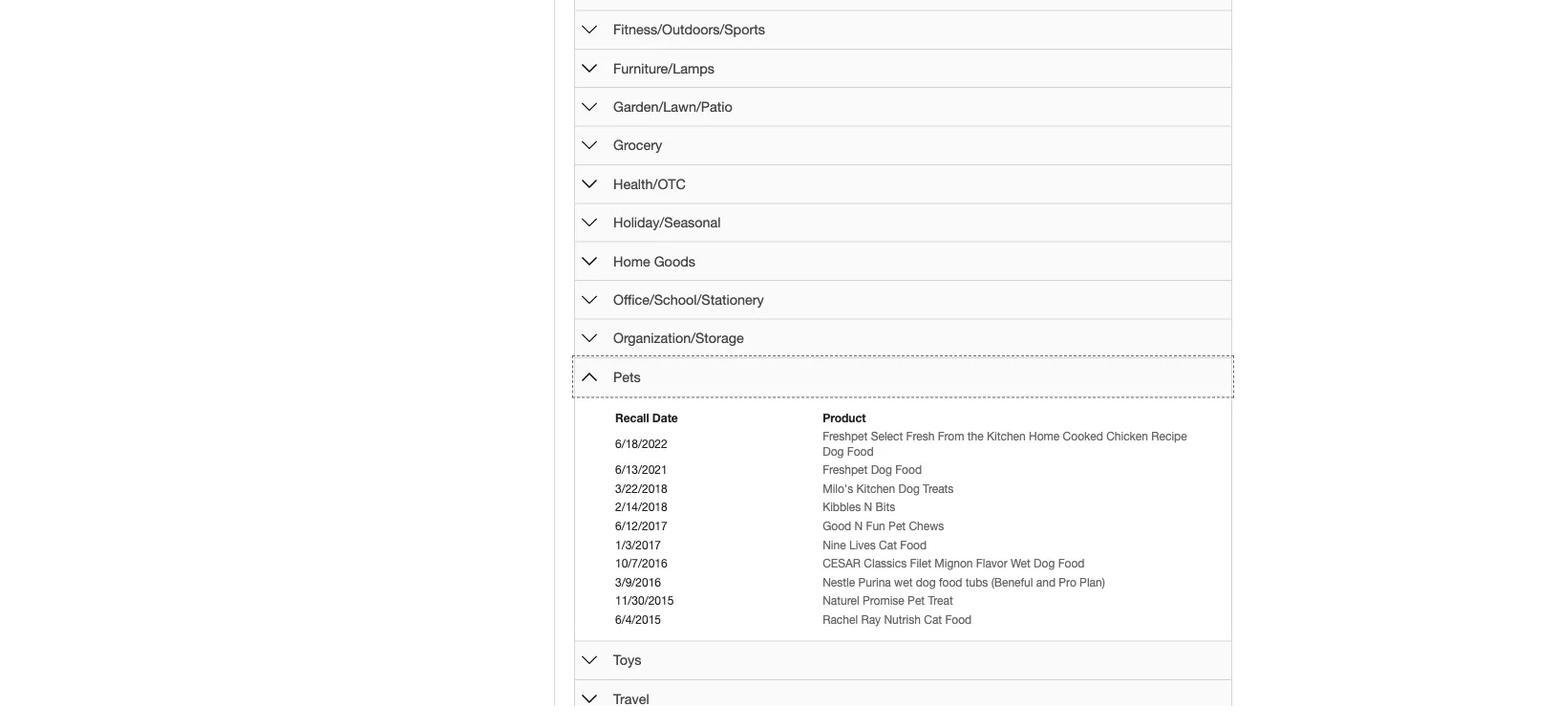 Task type: describe. For each thing, give the bounding box(es) containing it.
grocery
[[613, 137, 662, 153]]

row containing 3/22/2018
[[613, 479, 1206, 498]]

circle arrow e image for holiday/seasonal
[[582, 215, 597, 230]]

rachel ray nutrish cat food link
[[823, 613, 972, 626]]

food inside freshpet select fresh from the kitchen home cooked chicken recipe dog food
[[847, 444, 874, 458]]

kibbles n bits link
[[823, 500, 896, 514]]

rachel ray nutrish cat food
[[823, 613, 972, 626]]

milo's kitchen dog treats link
[[823, 482, 954, 495]]

kibbles
[[823, 500, 861, 514]]

11/30/2015
[[615, 594, 674, 607]]

home goods link
[[613, 253, 696, 269]]

food up the milo's kitchen dog treats
[[896, 463, 922, 476]]

treats
[[923, 482, 954, 495]]

(beneful
[[992, 575, 1033, 589]]

milo's
[[823, 482, 854, 495]]

garden/lawn/patio
[[613, 99, 733, 115]]

lives
[[849, 538, 876, 551]]

good n fun pet chews
[[823, 519, 944, 533]]

nine
[[823, 538, 846, 551]]

filet
[[910, 557, 932, 570]]

kibbles n bits
[[823, 500, 896, 514]]

10/7/2016
[[615, 557, 668, 570]]

tubs
[[966, 575, 988, 589]]

circle arrow e image for home goods
[[582, 254, 597, 269]]

6/18/2022
[[615, 437, 668, 450]]

row containing 2/14/2018
[[613, 498, 1206, 517]]

cooked
[[1063, 429, 1104, 443]]

naturel promise pet treat
[[823, 594, 953, 607]]

kitchen inside freshpet select fresh from the kitchen home cooked chicken recipe dog food
[[987, 429, 1026, 443]]

pets link
[[613, 369, 641, 385]]

holiday/seasonal
[[613, 215, 721, 230]]

circle arrow e image for health/otc
[[582, 176, 597, 192]]

nestle purina wet dog food tubs (beneful and pro plan)
[[823, 575, 1105, 589]]

circle arrow e image for fitness/outdoors/sports
[[582, 22, 597, 37]]

nine lives cat food
[[823, 538, 927, 551]]

office/school/stationery link
[[613, 292, 764, 307]]

organization/storage link
[[613, 330, 744, 346]]

food down 'treat'
[[945, 613, 972, 626]]

naturel promise pet treat link
[[823, 594, 953, 607]]

ray
[[861, 613, 881, 626]]

fresh
[[906, 429, 935, 443]]

health/otc link
[[613, 176, 686, 192]]

food up the filet
[[900, 538, 927, 551]]

cesar classics filet mignon flavor wet dog food link
[[823, 557, 1085, 570]]

0 vertical spatial home
[[613, 253, 650, 269]]

freshpet select fresh from the kitchen home cooked chicken recipe dog food link
[[823, 429, 1187, 458]]

0 horizontal spatial cat
[[879, 538, 897, 551]]

toys link
[[613, 652, 641, 668]]

holiday/seasonal link
[[613, 215, 721, 230]]

pro
[[1059, 575, 1077, 589]]

home goods
[[613, 253, 696, 269]]

wet
[[1011, 557, 1031, 570]]

health/otc
[[613, 176, 686, 192]]

1 horizontal spatial cat
[[924, 613, 942, 626]]

dog left treats
[[899, 482, 920, 495]]

toys
[[613, 652, 641, 668]]

1 vertical spatial pet
[[908, 594, 925, 607]]

chicken
[[1107, 429, 1149, 443]]

cesar classics filet mignon flavor wet dog food
[[823, 557, 1085, 570]]



Task type: locate. For each thing, give the bounding box(es) containing it.
circle arrow e image for office/school/stationery
[[582, 292, 597, 307]]

treat
[[928, 594, 953, 607]]

6/4/2015
[[615, 613, 661, 626]]

freshpet for freshpet select fresh from the kitchen home cooked chicken recipe dog food
[[823, 429, 868, 443]]

0 vertical spatial freshpet
[[823, 429, 868, 443]]

garden/lawn/patio link
[[613, 99, 733, 115]]

row containing 6/13/2021
[[613, 461, 1206, 479]]

food up freshpet dog food
[[847, 444, 874, 458]]

rachel
[[823, 613, 858, 626]]

row down the filet
[[613, 573, 1206, 592]]

circle arrow e image for toys
[[582, 653, 597, 668]]

n
[[864, 500, 873, 514], [855, 519, 863, 533]]

row up the filet
[[613, 536, 1206, 554]]

fitness/outdoors/sports
[[613, 22, 765, 37]]

from
[[938, 429, 965, 443]]

1 row from the top
[[613, 427, 1206, 461]]

freshpet inside freshpet select fresh from the kitchen home cooked chicken recipe dog food
[[823, 429, 868, 443]]

3/9/2016
[[615, 575, 661, 589]]

0 vertical spatial cat
[[879, 538, 897, 551]]

1 vertical spatial n
[[855, 519, 863, 533]]

n left "fun"
[[855, 519, 863, 533]]

n for kibbles
[[864, 500, 873, 514]]

1 freshpet from the top
[[823, 429, 868, 443]]

nutrish
[[884, 613, 921, 626]]

5 circle arrow e image from the top
[[582, 254, 597, 269]]

kitchen down freshpet dog food
[[857, 482, 896, 495]]

2 circle arrow e image from the top
[[582, 61, 597, 76]]

row down naturel promise pet treat
[[613, 610, 1206, 629]]

0 horizontal spatial pet
[[889, 519, 906, 533]]

1/3/2017
[[615, 538, 661, 551]]

dog
[[916, 575, 936, 589]]

nestle
[[823, 575, 855, 589]]

0 horizontal spatial kitchen
[[857, 482, 896, 495]]

9 row from the top
[[613, 592, 1206, 610]]

3/22/2018
[[615, 482, 668, 495]]

freshpet select fresh from the kitchen home cooked chicken recipe dog food
[[823, 429, 1187, 458]]

circle arrow e image
[[582, 22, 597, 37], [582, 61, 597, 76], [582, 99, 597, 115], [582, 215, 597, 230], [582, 254, 597, 269], [582, 691, 597, 706]]

row containing 6/12/2017
[[613, 517, 1206, 536]]

promise
[[863, 594, 905, 607]]

freshpet
[[823, 429, 868, 443], [823, 463, 868, 476]]

organization/storage
[[613, 330, 744, 346]]

home left cooked
[[1029, 429, 1060, 443]]

row up freshpet dog food
[[613, 427, 1206, 461]]

good n fun pet chews link
[[823, 519, 944, 533]]

purina
[[859, 575, 891, 589]]

mignon
[[935, 557, 973, 570]]

row containing 11/30/2015
[[613, 592, 1206, 610]]

1 horizontal spatial kitchen
[[987, 429, 1026, 443]]

n left bits
[[864, 500, 873, 514]]

3 circle arrow e image from the top
[[582, 292, 597, 307]]

recall date
[[615, 411, 678, 424]]

flavor
[[976, 557, 1008, 570]]

1 horizontal spatial pet
[[908, 594, 925, 607]]

1 horizontal spatial home
[[1029, 429, 1060, 443]]

row containing freshpet select fresh from the kitchen home cooked chicken recipe dog food
[[613, 427, 1206, 461]]

row down bits
[[613, 517, 1206, 536]]

6 circle arrow e image from the top
[[582, 691, 597, 706]]

cat
[[879, 538, 897, 551], [924, 613, 942, 626]]

freshpet dog food
[[823, 463, 922, 476]]

6 row from the top
[[613, 536, 1206, 554]]

wet
[[894, 575, 913, 589]]

chews
[[909, 519, 944, 533]]

freshpet up milo's
[[823, 463, 868, 476]]

naturel
[[823, 594, 860, 607]]

cat up classics
[[879, 538, 897, 551]]

2/14/2018
[[615, 500, 668, 514]]

4 row from the top
[[613, 498, 1206, 517]]

0 vertical spatial n
[[864, 500, 873, 514]]

furniture/lamps link
[[613, 60, 715, 76]]

pet
[[889, 519, 906, 533], [908, 594, 925, 607]]

6/12/2017
[[615, 519, 668, 533]]

pets
[[613, 369, 641, 385]]

plan)
[[1080, 575, 1105, 589]]

product
[[823, 411, 866, 424]]

2 row from the top
[[613, 461, 1206, 479]]

nestle purina wet dog food tubs (beneful and pro plan) link
[[823, 575, 1105, 589]]

1 vertical spatial home
[[1029, 429, 1060, 443]]

dog up the milo's kitchen dog treats
[[871, 463, 892, 476]]

dog inside freshpet select fresh from the kitchen home cooked chicken recipe dog food
[[823, 444, 844, 458]]

pet right "fun"
[[889, 519, 906, 533]]

recall
[[615, 411, 649, 424]]

dog down product
[[823, 444, 844, 458]]

0 vertical spatial kitchen
[[987, 429, 1026, 443]]

circle arrow e image
[[582, 138, 597, 153], [582, 176, 597, 192], [582, 292, 597, 307], [582, 331, 597, 346], [582, 653, 597, 668]]

food up pro
[[1058, 557, 1085, 570]]

date
[[653, 411, 678, 424]]

2 circle arrow e image from the top
[[582, 176, 597, 192]]

row up wet
[[613, 554, 1206, 573]]

cat down 'treat'
[[924, 613, 942, 626]]

dog
[[823, 444, 844, 458], [871, 463, 892, 476], [899, 482, 920, 495], [1034, 557, 1055, 570]]

home
[[613, 253, 650, 269], [1029, 429, 1060, 443]]

classics
[[864, 557, 907, 570]]

1 vertical spatial kitchen
[[857, 482, 896, 495]]

3 circle arrow e image from the top
[[582, 99, 597, 115]]

furniture/lamps
[[613, 60, 715, 76]]

food
[[847, 444, 874, 458], [896, 463, 922, 476], [900, 538, 927, 551], [1058, 557, 1085, 570], [945, 613, 972, 626]]

nine lives cat food link
[[823, 538, 927, 551]]

2 freshpet from the top
[[823, 463, 868, 476]]

kitchen
[[987, 429, 1026, 443], [857, 482, 896, 495]]

goods
[[654, 253, 696, 269]]

10 row from the top
[[613, 610, 1206, 629]]

pet down the dog
[[908, 594, 925, 607]]

circle arrow e image for grocery
[[582, 138, 597, 153]]

fun
[[866, 519, 886, 533]]

1 vertical spatial cat
[[924, 613, 942, 626]]

row up the milo's kitchen dog treats
[[613, 461, 1206, 479]]

circle arrow e image for organization/storage
[[582, 331, 597, 346]]

3 row from the top
[[613, 479, 1206, 498]]

cesar
[[823, 557, 861, 570]]

fitness/outdoors/sports link
[[613, 22, 765, 37]]

5 row from the top
[[613, 517, 1206, 536]]

dog up and
[[1034, 557, 1055, 570]]

select
[[871, 429, 903, 443]]

row up nutrish
[[613, 592, 1206, 610]]

7 row from the top
[[613, 554, 1206, 573]]

0 horizontal spatial n
[[855, 519, 863, 533]]

4 circle arrow e image from the top
[[582, 215, 597, 230]]

food
[[939, 575, 963, 589]]

1 circle arrow e image from the top
[[582, 138, 597, 153]]

the
[[968, 429, 984, 443]]

circle arrow s image
[[582, 369, 597, 385]]

and
[[1037, 575, 1056, 589]]

row up chews
[[613, 498, 1206, 517]]

office/school/stationery
[[613, 292, 764, 307]]

row up bits
[[613, 479, 1206, 498]]

milo's kitchen dog treats
[[823, 482, 954, 495]]

circle arrow e image for furniture/lamps
[[582, 61, 597, 76]]

circle arrow e image for garden/lawn/patio
[[582, 99, 597, 115]]

5 circle arrow e image from the top
[[582, 653, 597, 668]]

0 vertical spatial pet
[[889, 519, 906, 533]]

0 horizontal spatial home
[[613, 253, 650, 269]]

freshpet dog food link
[[823, 463, 922, 476]]

row containing 3/9/2016
[[613, 573, 1206, 592]]

row
[[613, 427, 1206, 461], [613, 461, 1206, 479], [613, 479, 1206, 498], [613, 498, 1206, 517], [613, 517, 1206, 536], [613, 536, 1206, 554], [613, 554, 1206, 573], [613, 573, 1206, 592], [613, 592, 1206, 610], [613, 610, 1206, 629]]

home left goods
[[613, 253, 650, 269]]

bits
[[876, 500, 896, 514]]

4 circle arrow e image from the top
[[582, 331, 597, 346]]

row containing 10/7/2016
[[613, 554, 1206, 573]]

1 horizontal spatial n
[[864, 500, 873, 514]]

row containing 1/3/2017
[[613, 536, 1206, 554]]

grocery link
[[613, 137, 662, 153]]

recipe
[[1152, 429, 1187, 443]]

8 row from the top
[[613, 573, 1206, 592]]

1 circle arrow e image from the top
[[582, 22, 597, 37]]

kitchen right the
[[987, 429, 1026, 443]]

n for good
[[855, 519, 863, 533]]

row containing 6/4/2015
[[613, 610, 1206, 629]]

6/13/2021
[[615, 463, 668, 476]]

good
[[823, 519, 852, 533]]

home inside freshpet select fresh from the kitchen home cooked chicken recipe dog food
[[1029, 429, 1060, 443]]

freshpet down product
[[823, 429, 868, 443]]

1 vertical spatial freshpet
[[823, 463, 868, 476]]

freshpet for freshpet dog food
[[823, 463, 868, 476]]



Task type: vqa. For each thing, say whether or not it's contained in the screenshot.
Rachel Ray Nutrish Cat Food
yes



